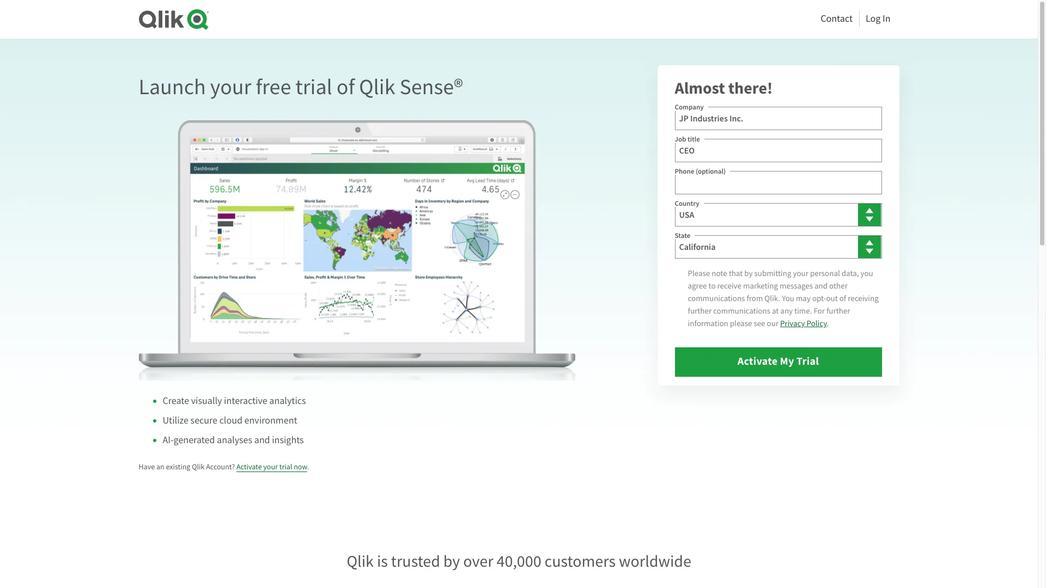 Task type: locate. For each thing, give the bounding box(es) containing it.
1 horizontal spatial trial
[[296, 73, 332, 101]]

by
[[745, 268, 753, 279], [444, 552, 460, 572]]

communications up please
[[714, 306, 771, 317]]

submitting
[[755, 268, 792, 279]]

0 vertical spatial your
[[210, 73, 252, 101]]

your
[[210, 73, 252, 101], [793, 268, 809, 279], [263, 462, 278, 472]]

1 horizontal spatial and
[[815, 281, 828, 292]]

by for trusted
[[444, 552, 460, 572]]

and down environment
[[254, 434, 270, 447]]

1 vertical spatial qlik
[[192, 462, 205, 472]]

qlik right existing
[[192, 462, 205, 472]]

log in link
[[866, 10, 891, 28]]

your up messages
[[793, 268, 809, 279]]

qlik left "is" at the bottom
[[347, 552, 374, 572]]

analytics
[[269, 395, 306, 408]]

utilize
[[163, 415, 189, 427]]

qlik
[[359, 73, 395, 101], [192, 462, 205, 472], [347, 552, 374, 572]]

0 horizontal spatial your
[[210, 73, 252, 101]]

receiving
[[848, 293, 879, 304]]

further down out at the right of page
[[827, 306, 851, 317]]

see
[[754, 318, 766, 329]]

launch
[[139, 73, 206, 101]]

activate your trial now link
[[237, 462, 307, 473]]

0 horizontal spatial by
[[444, 552, 460, 572]]

an
[[156, 462, 164, 472]]

of
[[337, 73, 355, 101], [840, 293, 847, 304]]

cloud
[[219, 415, 243, 427]]

your right activate
[[263, 462, 278, 472]]

qlik.
[[765, 293, 781, 304]]

privacy
[[781, 318, 805, 329]]

country
[[675, 199, 700, 208]]

you
[[861, 268, 874, 279]]

0 vertical spatial of
[[337, 73, 355, 101]]

launch your free trial of qlik sense®
[[139, 73, 463, 101]]

customers
[[545, 552, 616, 572]]

and up opt- at the right of the page
[[815, 281, 828, 292]]

your left 'free'
[[210, 73, 252, 101]]

interactive
[[224, 395, 267, 408]]

please
[[730, 318, 752, 329]]

trial right 'free'
[[296, 73, 332, 101]]

trusted
[[391, 552, 440, 572]]

2 vertical spatial qlik
[[347, 552, 374, 572]]

messages
[[780, 281, 813, 292]]

sense®
[[400, 73, 463, 101]]

environment
[[245, 415, 297, 427]]

Job title text field
[[675, 139, 882, 162]]

information
[[688, 318, 729, 329]]

communications
[[688, 293, 745, 304], [714, 306, 771, 317]]

and
[[815, 281, 828, 292], [254, 434, 270, 447]]

secure
[[191, 415, 218, 427]]

to
[[709, 281, 716, 292]]

by left over
[[444, 552, 460, 572]]

at
[[772, 306, 779, 317]]

1 vertical spatial of
[[840, 293, 847, 304]]

by inside please note that by submitting your personal data, you agree to receive marketing messages and other communications from qlik. you may opt-out of receiving further communications at any time. for further information please see our
[[745, 268, 753, 279]]

job title
[[675, 135, 700, 144]]

generated
[[174, 434, 215, 447]]

.
[[827, 318, 829, 329], [307, 462, 309, 472]]

1 vertical spatial by
[[444, 552, 460, 572]]

1 vertical spatial and
[[254, 434, 270, 447]]

go to the home page. image
[[139, 9, 209, 30]]

0 vertical spatial .
[[827, 318, 829, 329]]

1 horizontal spatial your
[[263, 462, 278, 472]]

Company text field
[[675, 107, 882, 130]]

0 horizontal spatial and
[[254, 434, 270, 447]]

trial
[[296, 73, 332, 101], [279, 462, 292, 472]]

0 horizontal spatial trial
[[279, 462, 292, 472]]

and inside please note that by submitting your personal data, you agree to receive marketing messages and other communications from qlik. you may opt-out of receiving further communications at any time. for further information please see our
[[815, 281, 828, 292]]

None submit
[[675, 348, 882, 377]]

is
[[377, 552, 388, 572]]

state
[[675, 231, 691, 240]]

of inside please note that by submitting your personal data, you agree to receive marketing messages and other communications from qlik. you may opt-out of receiving further communications at any time. for further information please see our
[[840, 293, 847, 304]]

now
[[294, 462, 307, 472]]

1 vertical spatial your
[[793, 268, 809, 279]]

1 vertical spatial .
[[307, 462, 309, 472]]

2 horizontal spatial your
[[793, 268, 809, 279]]

ai-
[[163, 434, 174, 447]]

trial left now
[[279, 462, 292, 472]]

1 horizontal spatial of
[[840, 293, 847, 304]]

contact link
[[821, 10, 853, 28]]

have an existing qlik account? activate your trial now .
[[139, 462, 309, 472]]

0 horizontal spatial further
[[688, 306, 712, 317]]

communications down to
[[688, 293, 745, 304]]

1 horizontal spatial by
[[745, 268, 753, 279]]

qlik left sense®
[[359, 73, 395, 101]]

log
[[866, 12, 881, 25]]

0 vertical spatial and
[[815, 281, 828, 292]]

further
[[688, 306, 712, 317], [827, 306, 851, 317]]

company
[[675, 103, 704, 112]]

create visually interactive analytics
[[163, 395, 306, 408]]

worldwide
[[619, 552, 692, 572]]

note
[[712, 268, 728, 279]]

0 vertical spatial trial
[[296, 73, 332, 101]]

further up 'information'
[[688, 306, 712, 317]]

(optional)
[[696, 167, 726, 176]]

by right that
[[745, 268, 753, 279]]

1 horizontal spatial further
[[827, 306, 851, 317]]

activate
[[237, 462, 262, 472]]

ai-generated analyses and insights
[[163, 434, 304, 447]]

policy
[[807, 318, 827, 329]]

0 vertical spatial by
[[745, 268, 753, 279]]



Task type: describe. For each thing, give the bounding box(es) containing it.
account?
[[206, 462, 235, 472]]

0 horizontal spatial .
[[307, 462, 309, 472]]

contact
[[821, 12, 853, 25]]

40,000
[[497, 552, 542, 572]]

opt-
[[813, 293, 827, 304]]

over
[[464, 552, 494, 572]]

2 vertical spatial your
[[263, 462, 278, 472]]

phone
[[675, 167, 695, 176]]

from
[[747, 293, 763, 304]]

0 horizontal spatial of
[[337, 73, 355, 101]]

our
[[767, 318, 779, 329]]

privacy policy link
[[781, 318, 827, 329]]

free
[[256, 73, 291, 101]]

there!
[[729, 77, 773, 99]]

receive
[[718, 281, 742, 292]]

privacy policy .
[[781, 318, 829, 329]]

in
[[883, 12, 891, 25]]

marketing
[[743, 281, 778, 292]]

please note that by submitting your personal data, you agree to receive marketing messages and other communications from qlik. you may opt-out of receiving further communications at any time. for further information please see our
[[688, 268, 879, 329]]

may
[[796, 293, 811, 304]]

for
[[814, 306, 825, 317]]

0 vertical spatial qlik
[[359, 73, 395, 101]]

time.
[[795, 306, 812, 317]]

existing
[[166, 462, 190, 472]]

data,
[[842, 268, 859, 279]]

insights
[[272, 434, 304, 447]]

out
[[827, 293, 838, 304]]

please
[[688, 268, 710, 279]]

1 horizontal spatial .
[[827, 318, 829, 329]]

other
[[830, 281, 848, 292]]

0 vertical spatial communications
[[688, 293, 745, 304]]

almost
[[675, 77, 725, 99]]

phone (optional)
[[675, 167, 726, 176]]

1 vertical spatial communications
[[714, 306, 771, 317]]

almost there!
[[675, 77, 773, 99]]

create
[[163, 395, 189, 408]]

qlik is trusted by over 40,000 customers worldwide
[[347, 552, 692, 572]]

by for that
[[745, 268, 753, 279]]

you
[[782, 293, 795, 304]]

any
[[781, 306, 793, 317]]

your inside please note that by submitting your personal data, you agree to receive marketing messages and other communications from qlik. you may opt-out of receiving further communications at any time. for further information please see our
[[793, 268, 809, 279]]

1 further from the left
[[688, 306, 712, 317]]

2 further from the left
[[827, 306, 851, 317]]

log in
[[866, 12, 891, 25]]

personal
[[811, 268, 840, 279]]

Phone (optional) text field
[[675, 171, 882, 195]]

1 vertical spatial trial
[[279, 462, 292, 472]]

job
[[675, 135, 686, 144]]

agree
[[688, 281, 707, 292]]

analyses
[[217, 434, 252, 447]]

title
[[688, 135, 700, 144]]

visually
[[191, 395, 222, 408]]

that
[[729, 268, 743, 279]]

utilize secure cloud environment
[[163, 415, 297, 427]]

have
[[139, 462, 155, 472]]



Task type: vqa. For each thing, say whether or not it's contained in the screenshot.
the topmost .
yes



